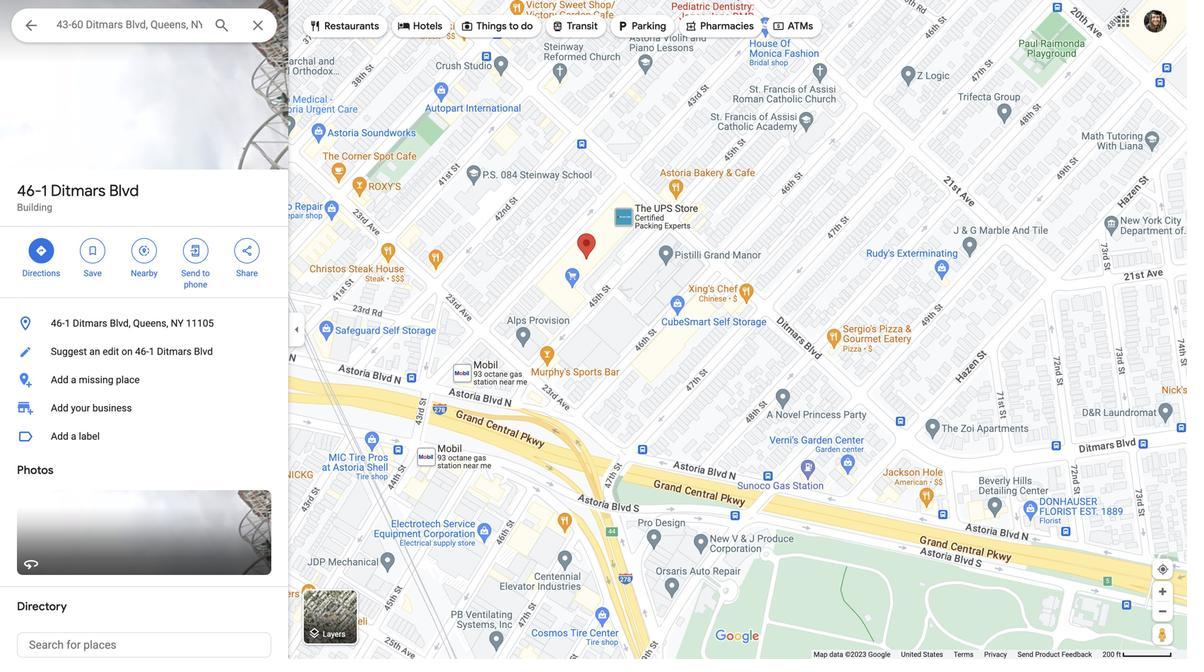 Task type: locate. For each thing, give the bounding box(es) containing it.
1 horizontal spatial 1
[[65, 318, 70, 329]]

ditmars down ny
[[157, 346, 192, 358]]

add a label button
[[0, 423, 288, 451]]

add a missing place button
[[0, 366, 288, 394]]

add for add a label
[[51, 431, 68, 442]]

 parking
[[616, 18, 666, 34]]

ditmars
[[51, 181, 106, 201], [73, 318, 107, 329], [157, 346, 192, 358]]


[[685, 18, 697, 34]]

1 right on
[[149, 346, 154, 358]]

blvd down 11105
[[194, 346, 213, 358]]

1
[[41, 181, 47, 201], [65, 318, 70, 329], [149, 346, 154, 358]]

footer
[[814, 650, 1103, 659]]

collapse side panel image
[[289, 322, 305, 337]]

2 horizontal spatial 46-
[[135, 346, 149, 358]]

blvd,
[[110, 318, 131, 329]]

zoom in image
[[1158, 587, 1168, 597]]

46- up suggest
[[51, 318, 65, 329]]

0 vertical spatial add
[[51, 374, 68, 386]]


[[138, 243, 151, 259]]

send for send to phone
[[181, 269, 200, 278]]

show your location image
[[1157, 563, 1170, 576]]

 button
[[11, 8, 51, 45]]


[[398, 18, 410, 34]]

46-
[[17, 181, 41, 201], [51, 318, 65, 329], [135, 346, 149, 358]]

add left label
[[51, 431, 68, 442]]

send to phone
[[181, 269, 210, 290]]

1 a from the top
[[71, 374, 76, 386]]

a left label
[[71, 431, 76, 442]]

1 vertical spatial add
[[51, 402, 68, 414]]

1 vertical spatial ditmars
[[73, 318, 107, 329]]

blvd up the 
[[109, 181, 139, 201]]

1 vertical spatial 46-
[[51, 318, 65, 329]]

to
[[509, 20, 519, 33], [202, 269, 210, 278]]

send inside send to phone
[[181, 269, 200, 278]]

43-60 Ditmars Blvd, Queens, NY 11105 field
[[11, 8, 277, 42]]

0 horizontal spatial to
[[202, 269, 210, 278]]

an
[[89, 346, 100, 358]]

states
[[923, 650, 943, 659]]

footer containing map data ©2023 google
[[814, 650, 1103, 659]]


[[309, 18, 322, 34]]

None text field
[[17, 632, 271, 658]]

nearby
[[131, 269, 158, 278]]

add a label
[[51, 431, 100, 442]]

to up the phone
[[202, 269, 210, 278]]

send product feedback
[[1018, 650, 1092, 659]]

3 add from the top
[[51, 431, 68, 442]]

a
[[71, 374, 76, 386], [71, 431, 76, 442]]

a for label
[[71, 431, 76, 442]]

data
[[829, 650, 843, 659]]

show street view coverage image
[[1153, 624, 1173, 645]]

united
[[901, 650, 921, 659]]

1 vertical spatial 1
[[65, 318, 70, 329]]

ditmars up an
[[73, 318, 107, 329]]

ny
[[171, 318, 184, 329]]

2 a from the top
[[71, 431, 76, 442]]

blvd inside suggest an edit on 46-1 ditmars blvd button
[[194, 346, 213, 358]]

send left product
[[1018, 650, 1034, 659]]

add your business
[[51, 402, 132, 414]]

1 vertical spatial a
[[71, 431, 76, 442]]

place
[[116, 374, 140, 386]]

46-1 ditmars blvd, queens, ny 11105
[[51, 318, 214, 329]]

46-1 ditmars blvd main content
[[0, 0, 288, 659]]

2 vertical spatial add
[[51, 431, 68, 442]]

to inside  things to do
[[509, 20, 519, 33]]

save
[[84, 269, 102, 278]]

1 up building
[[41, 181, 47, 201]]

queens,
[[133, 318, 168, 329]]


[[86, 243, 99, 259]]

2 vertical spatial 1
[[149, 346, 154, 358]]

ditmars up building
[[51, 181, 106, 201]]

zoom out image
[[1158, 606, 1168, 617]]

2 add from the top
[[51, 402, 68, 414]]

1 vertical spatial to
[[202, 269, 210, 278]]

edit
[[103, 346, 119, 358]]

blvd inside 46-1 ditmars blvd building
[[109, 181, 139, 201]]

ditmars inside 46-1 ditmars blvd building
[[51, 181, 106, 201]]

a inside button
[[71, 431, 76, 442]]

0 vertical spatial ditmars
[[51, 181, 106, 201]]

send inside send product feedback button
[[1018, 650, 1034, 659]]

blvd
[[109, 181, 139, 201], [194, 346, 213, 358]]

0 vertical spatial send
[[181, 269, 200, 278]]

200 ft
[[1103, 650, 1121, 659]]


[[241, 243, 253, 259]]

 things to do
[[461, 18, 533, 34]]

send
[[181, 269, 200, 278], [1018, 650, 1034, 659]]

1 horizontal spatial to
[[509, 20, 519, 33]]

map data ©2023 google
[[814, 650, 891, 659]]

do
[[521, 20, 533, 33]]

1 inside 46-1 ditmars blvd building
[[41, 181, 47, 201]]

to left do at the left
[[509, 20, 519, 33]]

46- right on
[[135, 346, 149, 358]]

46- up building
[[17, 181, 41, 201]]

privacy button
[[984, 650, 1007, 659]]

add left your on the left
[[51, 402, 68, 414]]

send up the phone
[[181, 269, 200, 278]]

1 vertical spatial send
[[1018, 650, 1034, 659]]

business
[[92, 402, 132, 414]]

0 horizontal spatial 1
[[41, 181, 47, 201]]

0 horizontal spatial 46-
[[17, 181, 41, 201]]

46- for blvd,
[[51, 318, 65, 329]]

a inside add a missing place button
[[71, 374, 76, 386]]

0 horizontal spatial send
[[181, 269, 200, 278]]

actions for 46-1 ditmars blvd region
[[0, 227, 288, 298]]

1 horizontal spatial blvd
[[194, 346, 213, 358]]

2 horizontal spatial 1
[[149, 346, 154, 358]]

directory
[[17, 600, 67, 614]]

1 horizontal spatial send
[[1018, 650, 1034, 659]]

1 vertical spatial blvd
[[194, 346, 213, 358]]

united states
[[901, 650, 943, 659]]

2 vertical spatial 46-
[[135, 346, 149, 358]]

1 add from the top
[[51, 374, 68, 386]]

add down suggest
[[51, 374, 68, 386]]

0 horizontal spatial blvd
[[109, 181, 139, 201]]

46- inside 46-1 ditmars blvd building
[[17, 181, 41, 201]]

suggest
[[51, 346, 87, 358]]

None field
[[57, 16, 202, 33]]

0 vertical spatial 46-
[[17, 181, 41, 201]]

0 vertical spatial a
[[71, 374, 76, 386]]

46-1 ditmars blvd, queens, ny 11105 button
[[0, 310, 288, 338]]

transit
[[567, 20, 598, 33]]

0 vertical spatial 1
[[41, 181, 47, 201]]

0 vertical spatial to
[[509, 20, 519, 33]]

1 up suggest
[[65, 318, 70, 329]]

a left missing
[[71, 374, 76, 386]]

1 horizontal spatial 46-
[[51, 318, 65, 329]]

google
[[868, 650, 891, 659]]

google account: giulia masi  
(giulia.masi@adept.ai) image
[[1144, 10, 1167, 33]]

0 vertical spatial blvd
[[109, 181, 139, 201]]

add
[[51, 374, 68, 386], [51, 402, 68, 414], [51, 431, 68, 442]]


[[189, 243, 202, 259]]

ft
[[1116, 650, 1121, 659]]

 atms
[[772, 18, 813, 34]]



Task type: vqa. For each thing, say whether or not it's contained in the screenshot.
bottom the +
no



Task type: describe. For each thing, give the bounding box(es) containing it.
1 for blvd,
[[65, 318, 70, 329]]

 restaurants
[[309, 18, 379, 34]]


[[551, 18, 564, 34]]

united states button
[[901, 650, 943, 659]]

suggest an edit on 46-1 ditmars blvd
[[51, 346, 213, 358]]

©2023
[[845, 650, 867, 659]]

 search field
[[11, 8, 277, 45]]

things
[[476, 20, 507, 33]]

add a missing place
[[51, 374, 140, 386]]


[[461, 18, 474, 34]]


[[616, 18, 629, 34]]

11105
[[186, 318, 214, 329]]

your
[[71, 402, 90, 414]]

footer inside google maps element
[[814, 650, 1103, 659]]

phone
[[184, 280, 207, 290]]


[[23, 15, 40, 36]]

photos
[[17, 463, 54, 478]]

atms
[[788, 20, 813, 33]]

hotels
[[413, 20, 442, 33]]

product
[[1035, 650, 1060, 659]]

missing
[[79, 374, 113, 386]]

200
[[1103, 650, 1115, 659]]

46-1 ditmars blvd building
[[17, 181, 139, 213]]

on
[[122, 346, 133, 358]]

suggest an edit on 46-1 ditmars blvd button
[[0, 338, 288, 366]]

parking
[[632, 20, 666, 33]]

46- for blvd
[[17, 181, 41, 201]]

privacy
[[984, 650, 1007, 659]]

feedback
[[1062, 650, 1092, 659]]

none field inside 43-60 ditmars blvd, queens, ny 11105 field
[[57, 16, 202, 33]]

add for add a missing place
[[51, 374, 68, 386]]

send product feedback button
[[1018, 650, 1092, 659]]

label
[[79, 431, 100, 442]]

layers
[[323, 630, 345, 639]]

send for send product feedback
[[1018, 650, 1034, 659]]

share
[[236, 269, 258, 278]]

add your business link
[[0, 394, 288, 423]]

pharmacies
[[700, 20, 754, 33]]

terms button
[[954, 650, 974, 659]]

 pharmacies
[[685, 18, 754, 34]]

 transit
[[551, 18, 598, 34]]

google maps element
[[0, 0, 1187, 659]]

ditmars for blvd,
[[73, 318, 107, 329]]

building
[[17, 202, 52, 213]]

none text field inside 46-1 ditmars blvd main content
[[17, 632, 271, 658]]

 hotels
[[398, 18, 442, 34]]

add for add your business
[[51, 402, 68, 414]]

200 ft button
[[1103, 650, 1172, 659]]

ditmars for blvd
[[51, 181, 106, 201]]

1 for blvd
[[41, 181, 47, 201]]

terms
[[954, 650, 974, 659]]

to inside send to phone
[[202, 269, 210, 278]]

restaurants
[[324, 20, 379, 33]]


[[772, 18, 785, 34]]

directions
[[22, 269, 60, 278]]


[[35, 243, 48, 259]]

a for missing
[[71, 374, 76, 386]]

2 vertical spatial ditmars
[[157, 346, 192, 358]]

map
[[814, 650, 828, 659]]



